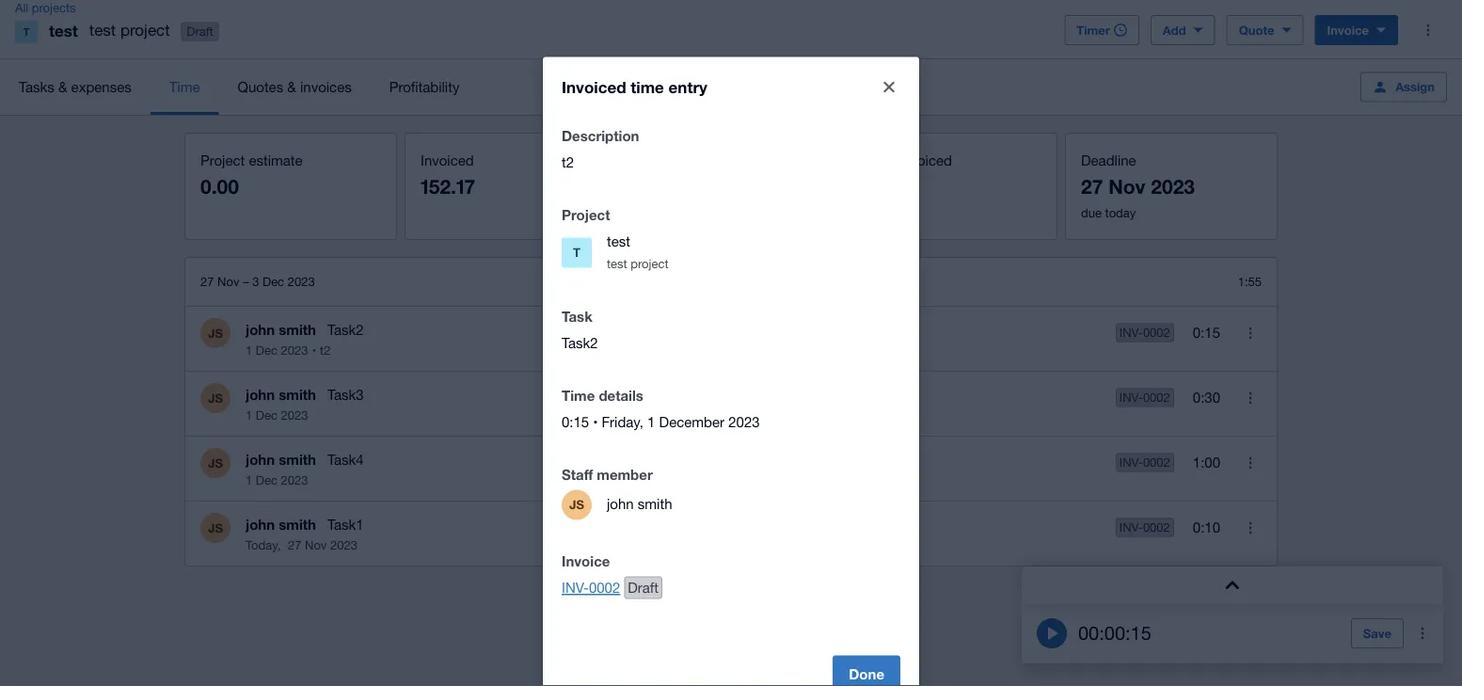 Task type: describe. For each thing, give the bounding box(es) containing it.
dec right 3
[[263, 274, 284, 289]]

0 horizontal spatial nov
[[217, 274, 239, 289]]

details
[[599, 387, 644, 404]]

• for details
[[593, 414, 598, 430]]

smith for task2
[[279, 321, 316, 338]]

friday,
[[602, 414, 644, 430]]

john smith inside "invoiced time entry" dialog
[[607, 495, 672, 511]]

0002 for 0:10
[[1143, 520, 1171, 535]]

invoice for invoice
[[1327, 23, 1369, 37]]

save
[[1363, 626, 1392, 640]]

0 horizontal spatial task2
[[327, 321, 364, 337]]

0.00
[[200, 175, 239, 198]]

john inside "invoiced time entry" dialog
[[607, 495, 634, 511]]

deadline
[[1081, 152, 1136, 168]]

inv-0002 for 0:15
[[1120, 325, 1171, 340]]

2023 inside time details 0:15 • friday, 1 december 2023
[[729, 414, 760, 430]]

nov for deadline 27 nov 2023 due today
[[1109, 175, 1146, 198]]

task2 inside "invoiced time entry" dialog
[[562, 335, 598, 351]]

–
[[243, 274, 249, 289]]

invoice button
[[1315, 15, 1398, 45]]

inv- for 0:15
[[1120, 325, 1143, 340]]

27 for deadline 27 nov 2023 due today
[[1081, 175, 1103, 198]]

0002 inside invoice inv-0002 draft
[[589, 579, 620, 596]]

quotes & invoices link
[[219, 59, 370, 115]]

0:10
[[1193, 519, 1221, 536]]

invoice for invoice inv-0002 draft
[[562, 553, 610, 570]]

all projects link
[[8, 0, 83, 17]]

to
[[861, 152, 876, 168]]

time details 0:15 • friday, 1 december 2023
[[562, 387, 760, 430]]

dec down 1 dec 2023 • t2
[[256, 407, 278, 422]]

december
[[659, 414, 725, 430]]

invoiced time entry
[[562, 78, 708, 96]]

27 for today, 27 nov 2023
[[288, 537, 302, 552]]

today, 27 nov 2023
[[246, 537, 358, 552]]

description
[[562, 128, 639, 144]]

time
[[631, 78, 664, 96]]

0 horizontal spatial draft
[[187, 24, 213, 39]]

27 nov – 3 dec 2023
[[200, 274, 315, 289]]

t2 inside description t2
[[562, 154, 574, 170]]

assign
[[1396, 80, 1435, 94]]

invoiced 152.17
[[421, 152, 476, 198]]

invoiced for time
[[562, 78, 626, 96]]

152.17
[[421, 175, 476, 198]]

invoiced
[[900, 152, 952, 168]]

tasks & expenses
[[19, 79, 132, 95]]

all projects
[[15, 0, 76, 15]]

description t2
[[562, 128, 639, 170]]

project for project
[[562, 207, 610, 224]]

project estimate 0.00
[[200, 152, 303, 198]]

dec down 27 nov – 3 dec 2023
[[256, 343, 278, 357]]

1:00
[[1193, 454, 1221, 471]]

today
[[1105, 205, 1136, 220]]

be
[[880, 152, 896, 168]]

estimate
[[249, 152, 303, 168]]

test test project
[[607, 233, 669, 271]]

js for task4
[[208, 455, 223, 470]]

smith for task1
[[279, 516, 316, 533]]

inv- for 1:00
[[1120, 455, 1143, 470]]

js for task1
[[208, 520, 223, 535]]

john for task1
[[246, 516, 275, 533]]

inv- inside invoice inv-0002 draft
[[562, 579, 589, 596]]

john for task2
[[246, 321, 275, 338]]

test for test test project
[[607, 233, 631, 249]]

task1
[[327, 516, 364, 532]]

• for dec
[[312, 343, 316, 357]]

inv- for 0:10
[[1120, 520, 1143, 535]]

task3
[[327, 386, 364, 402]]

expenses
[[71, 79, 132, 95]]

test project
[[89, 21, 170, 39]]

timer button
[[1065, 15, 1140, 45]]

all
[[15, 0, 28, 15]]

deadline 27 nov 2023 due today
[[1081, 152, 1195, 220]]

member
[[597, 466, 653, 483]]

0 horizontal spatial t2
[[320, 343, 331, 357]]

js for task2
[[208, 326, 223, 340]]

00:00:15
[[1078, 622, 1152, 644]]

1 down 1 dec 2023 • t2
[[246, 407, 252, 422]]

quotes
[[238, 79, 283, 95]]

done
[[849, 666, 885, 683]]



Task type: vqa. For each thing, say whether or not it's contained in the screenshot.
reconciliation
no



Task type: locate. For each thing, give the bounding box(es) containing it.
task task2
[[562, 308, 598, 351]]

1 horizontal spatial nov
[[305, 537, 327, 552]]

project up 0.00
[[200, 152, 245, 168]]

0 vertical spatial invoiced
[[562, 78, 626, 96]]

tasks & expenses link
[[0, 59, 150, 115]]

1 dec 2023 for task4
[[246, 472, 308, 487]]

nov right today,
[[305, 537, 327, 552]]

1 vertical spatial invoiced
[[421, 152, 474, 168]]

1
[[246, 343, 252, 357], [246, 407, 252, 422], [648, 414, 655, 430], [246, 472, 252, 487]]

0:15 inside time details 0:15 • friday, 1 december 2023
[[562, 414, 589, 430]]

smith down 1 dec 2023 • t2
[[279, 386, 316, 403]]

time for time
[[169, 79, 200, 95]]

1 horizontal spatial 27
[[288, 537, 302, 552]]

close image
[[884, 81, 895, 93]]

1 inside time details 0:15 • friday, 1 december 2023
[[648, 414, 655, 430]]

0002
[[1143, 325, 1171, 340], [1143, 390, 1171, 405], [1143, 455, 1171, 470], [1143, 520, 1171, 535], [589, 579, 620, 596]]

draft right inv-0002 link
[[628, 579, 659, 596]]

1 vertical spatial invoice
[[562, 553, 610, 570]]

quote
[[1239, 23, 1275, 37]]

project
[[200, 152, 245, 168], [562, 207, 610, 224]]

smith down member
[[638, 495, 672, 511]]

t2
[[562, 154, 574, 170], [320, 343, 331, 357]]

2 horizontal spatial 27
[[1081, 175, 1103, 198]]

time inside time details 0:15 • friday, 1 december 2023
[[562, 387, 595, 404]]

john smith
[[246, 321, 316, 338], [246, 386, 316, 403], [246, 451, 316, 468], [607, 495, 672, 511], [246, 516, 316, 533]]

john smith for task1
[[246, 516, 316, 533]]

0 horizontal spatial project
[[200, 152, 245, 168]]

project inside test test project
[[631, 256, 669, 271]]

time
[[169, 79, 200, 95], [562, 387, 595, 404]]

project inside "invoiced time entry" dialog
[[562, 207, 610, 224]]

1 inv-0002 from the top
[[1120, 325, 1171, 340]]

t inside dialog
[[573, 245, 581, 260]]

0 vertical spatial •
[[312, 343, 316, 357]]

nov up today
[[1109, 175, 1146, 198]]

smith for task3
[[279, 386, 316, 403]]

john smith down member
[[607, 495, 672, 511]]

1 horizontal spatial time
[[562, 387, 595, 404]]

smith up 1 dec 2023 • t2
[[279, 321, 316, 338]]

inv-0002 for 0:10
[[1120, 520, 1171, 535]]

1 horizontal spatial project
[[631, 256, 669, 271]]

1 horizontal spatial invoice
[[1327, 23, 1369, 37]]

t2 down description
[[562, 154, 574, 170]]

4 inv-0002 from the top
[[1120, 520, 1171, 535]]

1 dec 2023 down 1 dec 2023 • t2
[[246, 407, 308, 422]]

0 vertical spatial invoice
[[1327, 23, 1369, 37]]

john for task4
[[246, 451, 275, 468]]

1 dec 2023 up today,
[[246, 472, 308, 487]]

1 vertical spatial t
[[573, 245, 581, 260]]

today,
[[246, 537, 281, 552]]

smith
[[279, 321, 316, 338], [279, 386, 316, 403], [279, 451, 316, 468], [638, 495, 672, 511], [279, 516, 316, 533]]

1 vertical spatial project
[[562, 207, 610, 224]]

john down member
[[607, 495, 634, 511]]

task2 down the task
[[562, 335, 598, 351]]

0 vertical spatial nov
[[1109, 175, 1146, 198]]

done button
[[833, 655, 901, 686]]

2 1 dec 2023 from the top
[[246, 472, 308, 487]]

1:55
[[1238, 274, 1262, 289]]

0002 for 0:15
[[1143, 325, 1171, 340]]

1 vertical spatial 27
[[200, 274, 214, 289]]

1 horizontal spatial project
[[562, 207, 610, 224]]

smith for task4
[[279, 451, 316, 468]]

1 vertical spatial •
[[593, 414, 598, 430]]

1 1 dec 2023 from the top
[[246, 407, 308, 422]]

2 horizontal spatial nov
[[1109, 175, 1146, 198]]

draft
[[187, 24, 213, 39], [628, 579, 659, 596]]

invoices
[[300, 79, 352, 95]]

1 horizontal spatial t
[[573, 245, 581, 260]]

t2 up task3 at the left of page
[[320, 343, 331, 357]]

invoiced
[[562, 78, 626, 96], [421, 152, 474, 168]]

task
[[562, 308, 593, 325]]

john smith for task3
[[246, 386, 316, 403]]

inv- for 0:30
[[1120, 390, 1143, 405]]

john down 1 dec 2023 • t2
[[246, 386, 275, 403]]

john smith up today,
[[246, 516, 316, 533]]

0 vertical spatial t2
[[562, 154, 574, 170]]

& right quotes
[[287, 79, 296, 95]]

invoiced for 152.17
[[421, 152, 474, 168]]

smith up today, 27 nov 2023
[[279, 516, 316, 533]]

1 dec 2023
[[246, 407, 308, 422], [246, 472, 308, 487]]

0 horizontal spatial 0:15
[[562, 414, 589, 430]]

invoiced inside invoiced 152.17
[[421, 152, 474, 168]]

due
[[1081, 205, 1102, 220]]

john up 1 dec 2023 • t2
[[246, 321, 275, 338]]

0002 for 1:00
[[1143, 455, 1171, 470]]

john
[[246, 321, 275, 338], [246, 386, 275, 403], [246, 451, 275, 468], [607, 495, 634, 511], [246, 516, 275, 533]]

draft inside invoice inv-0002 draft
[[628, 579, 659, 596]]

john for task3
[[246, 386, 275, 403]]

2023
[[1151, 175, 1195, 198], [288, 274, 315, 289], [281, 343, 308, 357], [281, 407, 308, 422], [729, 414, 760, 430], [281, 472, 308, 487], [330, 537, 358, 552]]

•
[[312, 343, 316, 357], [593, 414, 598, 430]]

assign button
[[1361, 72, 1447, 102]]

0 vertical spatial 0:15
[[1193, 324, 1221, 341]]

t down all
[[23, 26, 30, 38]]

1 horizontal spatial t2
[[562, 154, 574, 170]]

• down 27 nov – 3 dec 2023
[[312, 343, 316, 357]]

27 inside deadline 27 nov 2023 due today
[[1081, 175, 1103, 198]]

profitability link
[[370, 59, 478, 115]]

1 horizontal spatial invoiced
[[562, 78, 626, 96]]

test
[[49, 21, 78, 40], [89, 21, 116, 39], [607, 233, 631, 249], [607, 256, 627, 271]]

0 horizontal spatial invoice
[[562, 553, 610, 570]]

& for tasks
[[58, 79, 67, 95]]

1 vertical spatial nov
[[217, 274, 239, 289]]

js
[[208, 326, 223, 340], [208, 391, 223, 405], [208, 455, 223, 470], [570, 497, 584, 512], [208, 520, 223, 535]]

0 horizontal spatial •
[[312, 343, 316, 357]]

invoiced time entry dialog
[[543, 57, 919, 686]]

js for task3
[[208, 391, 223, 405]]

invoiced up description
[[562, 78, 626, 96]]

0002 for 0:30
[[1143, 390, 1171, 405]]

& for quotes
[[287, 79, 296, 95]]

john left task4 in the bottom of the page
[[246, 451, 275, 468]]

0 vertical spatial 1 dec 2023
[[246, 407, 308, 422]]

inv-0002 link
[[562, 579, 620, 596]]

0:15 left friday,
[[562, 414, 589, 430]]

save button
[[1351, 618, 1404, 648]]

close button
[[871, 68, 908, 106]]

nov left the – on the left
[[217, 274, 239, 289]]

time left details
[[562, 387, 595, 404]]

john smith for task4
[[246, 451, 316, 468]]

3 inv-0002 from the top
[[1120, 455, 1171, 470]]

invoice up inv-0002 link
[[562, 553, 610, 570]]

task2
[[327, 321, 364, 337], [562, 335, 598, 351]]

0 vertical spatial project
[[120, 21, 170, 39]]

27
[[1081, 175, 1103, 198], [200, 274, 214, 289], [288, 537, 302, 552]]

1 vertical spatial project
[[631, 256, 669, 271]]

task4
[[327, 451, 364, 467]]

dec up today,
[[256, 472, 278, 487]]

1 vertical spatial 0:15
[[562, 414, 589, 430]]

invoice
[[1327, 23, 1369, 37], [562, 553, 610, 570]]

entry
[[669, 78, 708, 96]]

quotes & invoices
[[238, 79, 352, 95]]

time inside "link"
[[169, 79, 200, 95]]

start timer image
[[1037, 618, 1067, 648]]

0 horizontal spatial t
[[23, 26, 30, 38]]

0 vertical spatial project
[[200, 152, 245, 168]]

time for time details 0:15 • friday, 1 december 2023
[[562, 387, 595, 404]]

0 vertical spatial time
[[169, 79, 200, 95]]

1 dec 2023 for task3
[[246, 407, 308, 422]]

2023 inside deadline 27 nov 2023 due today
[[1151, 175, 1195, 198]]

add button
[[1151, 15, 1216, 45]]

1 vertical spatial time
[[562, 387, 595, 404]]

0 horizontal spatial time
[[169, 79, 200, 95]]

0 vertical spatial 27
[[1081, 175, 1103, 198]]

invoice inside invoice inv-0002 draft
[[562, 553, 610, 570]]

27 left the – on the left
[[200, 274, 214, 289]]

nov inside deadline 27 nov 2023 due today
[[1109, 175, 1146, 198]]

project up test test project
[[562, 207, 610, 224]]

1 down the – on the left
[[246, 343, 252, 357]]

2 vertical spatial 27
[[288, 537, 302, 552]]

invoiced up 152.17
[[421, 152, 474, 168]]

smith left task4 in the bottom of the page
[[279, 451, 316, 468]]

tasks
[[19, 79, 54, 95]]

1 horizontal spatial task2
[[562, 335, 598, 351]]

2 & from the left
[[287, 79, 296, 95]]

• left friday,
[[593, 414, 598, 430]]

0 horizontal spatial invoiced
[[421, 152, 474, 168]]

0 horizontal spatial project
[[120, 21, 170, 39]]

time link
[[150, 59, 219, 115]]

2 vertical spatial nov
[[305, 537, 327, 552]]

john smith for task2
[[246, 321, 316, 338]]

john smith down 1 dec 2023 • t2
[[246, 386, 316, 403]]

t left test test project
[[573, 245, 581, 260]]

&
[[58, 79, 67, 95], [287, 79, 296, 95]]

t
[[23, 26, 30, 38], [573, 245, 581, 260]]

1 horizontal spatial •
[[593, 414, 598, 430]]

1 horizontal spatial draft
[[628, 579, 659, 596]]

1 right friday,
[[648, 414, 655, 430]]

1 up today,
[[246, 472, 252, 487]]

& inside 'link'
[[58, 79, 67, 95]]

1 vertical spatial 1 dec 2023
[[246, 472, 308, 487]]

timer
[[1077, 23, 1110, 37]]

0:30
[[1193, 389, 1221, 406]]

staff member
[[562, 466, 653, 483]]

1 horizontal spatial &
[[287, 79, 296, 95]]

1 & from the left
[[58, 79, 67, 95]]

test for test
[[49, 21, 78, 40]]

john up today,
[[246, 516, 275, 533]]

invoice up assign button in the right of the page
[[1327, 23, 1369, 37]]

draft up time "link" at the left top of page
[[187, 24, 213, 39]]

0 horizontal spatial &
[[58, 79, 67, 95]]

0 vertical spatial draft
[[187, 24, 213, 39]]

0:15
[[1193, 324, 1221, 341], [562, 414, 589, 430]]

invoiced inside dialog
[[562, 78, 626, 96]]

dec
[[263, 274, 284, 289], [256, 343, 278, 357], [256, 407, 278, 422], [256, 472, 278, 487]]

1 dec 2023 • t2
[[246, 343, 331, 357]]

nov for today, 27 nov 2023
[[305, 537, 327, 552]]

& right tasks
[[58, 79, 67, 95]]

0 horizontal spatial 27
[[200, 274, 214, 289]]

inv-
[[1120, 325, 1143, 340], [1120, 390, 1143, 405], [1120, 455, 1143, 470], [1120, 520, 1143, 535], [562, 579, 589, 596]]

john smith left task4 in the bottom of the page
[[246, 451, 316, 468]]

27 up due
[[1081, 175, 1103, 198]]

test for test project
[[89, 21, 116, 39]]

js inside "invoiced time entry" dialog
[[570, 497, 584, 512]]

time left quotes
[[169, 79, 200, 95]]

to be invoiced
[[861, 152, 952, 168]]

0:15 up 0:30
[[1193, 324, 1221, 341]]

inv-0002
[[1120, 325, 1171, 340], [1120, 390, 1171, 405], [1120, 455, 1171, 470], [1120, 520, 1171, 535]]

1 horizontal spatial 0:15
[[1193, 324, 1221, 341]]

project
[[120, 21, 170, 39], [631, 256, 669, 271]]

2 inv-0002 from the top
[[1120, 390, 1171, 405]]

project inside project estimate 0.00
[[200, 152, 245, 168]]

add
[[1163, 23, 1186, 37]]

inv-0002 for 0:30
[[1120, 390, 1171, 405]]

invoice inside popup button
[[1327, 23, 1369, 37]]

1 vertical spatial t2
[[320, 343, 331, 357]]

quote button
[[1227, 15, 1304, 45]]

projects
[[32, 0, 76, 15]]

27 right today,
[[288, 537, 302, 552]]

staff
[[562, 466, 593, 483]]

• inside time details 0:15 • friday, 1 december 2023
[[593, 414, 598, 430]]

1 vertical spatial draft
[[628, 579, 659, 596]]

3
[[252, 274, 259, 289]]

john smith up 1 dec 2023 • t2
[[246, 321, 316, 338]]

project for project estimate 0.00
[[200, 152, 245, 168]]

nov
[[1109, 175, 1146, 198], [217, 274, 239, 289], [305, 537, 327, 552]]

0 vertical spatial t
[[23, 26, 30, 38]]

invoice inv-0002 draft
[[562, 553, 659, 596]]

smith inside "invoiced time entry" dialog
[[638, 495, 672, 511]]

task2 up 1 dec 2023 • t2
[[327, 321, 364, 337]]

profitability
[[389, 79, 460, 95]]

inv-0002 for 1:00
[[1120, 455, 1171, 470]]



